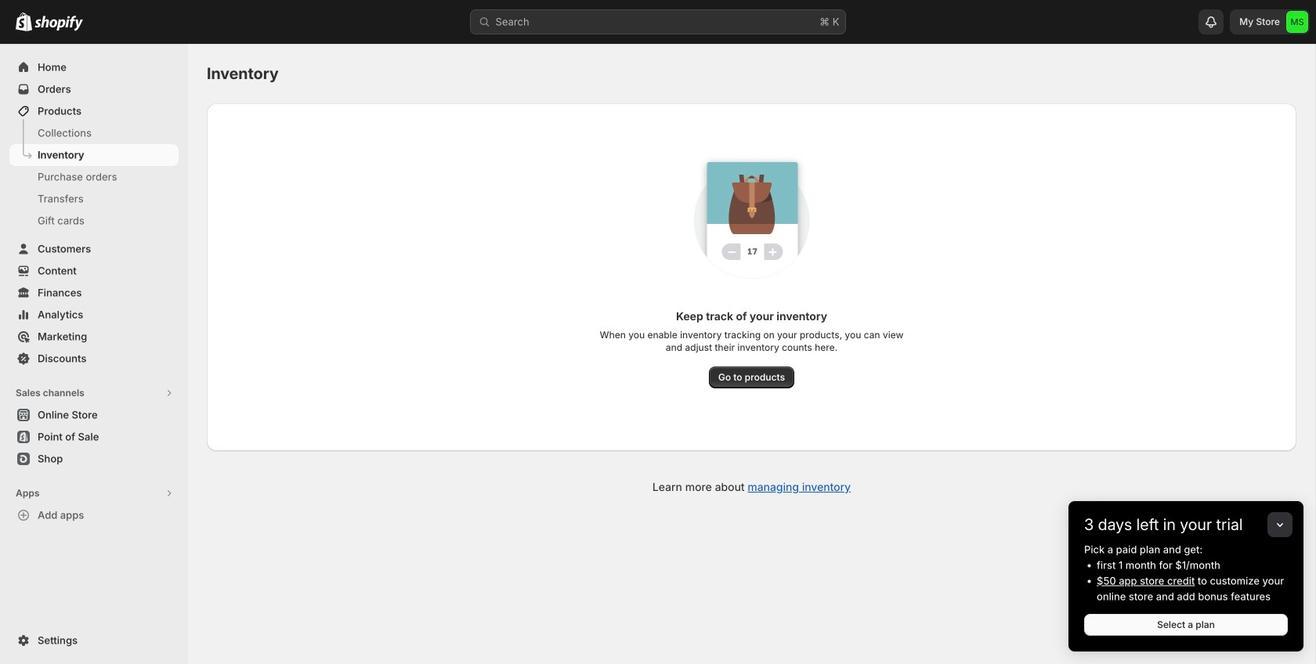 Task type: locate. For each thing, give the bounding box(es) containing it.
shopify image
[[34, 15, 83, 31]]

my store image
[[1287, 11, 1309, 33]]



Task type: vqa. For each thing, say whether or not it's contained in the screenshot.
the 'Customer events' link
no



Task type: describe. For each thing, give the bounding box(es) containing it.
shopify image
[[16, 12, 32, 31]]



